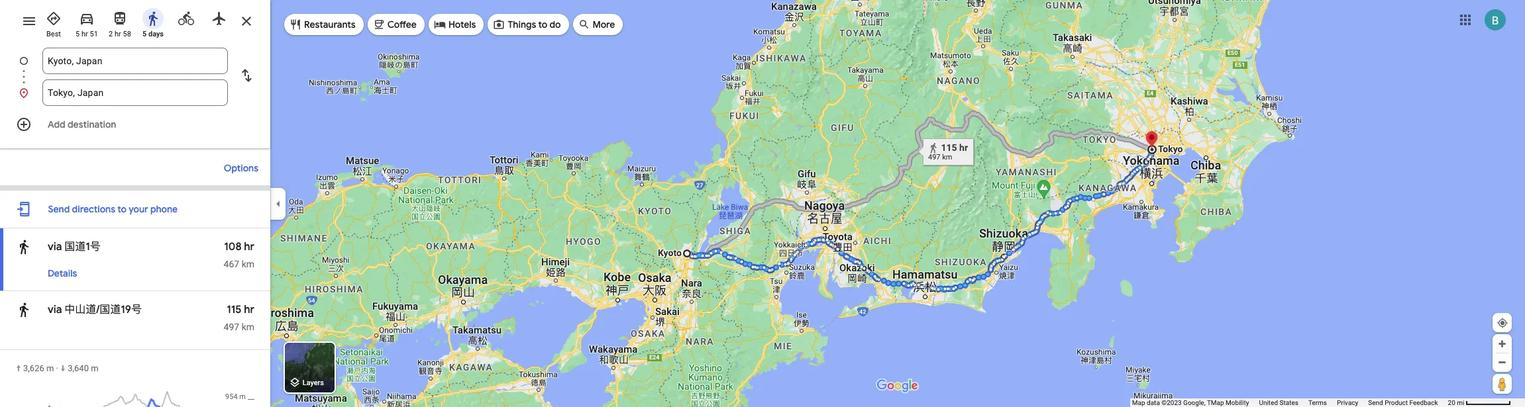 Task type: vqa. For each thing, say whether or not it's contained in the screenshot.
 image within Suggested trips from San Francisco region
no



Task type: describe. For each thing, give the bounding box(es) containing it.
hr for 115
[[244, 304, 254, 317]]

send for send product feedback
[[1369, 400, 1383, 407]]

mi
[[1457, 400, 1465, 407]]

reverse starting point and destination image
[[239, 68, 254, 83]]

more
[[593, 19, 615, 30]]

flights image
[[211, 11, 227, 27]]

108 hr 467 km
[[224, 241, 254, 270]]

your
[[129, 203, 148, 215]]

hotels button
[[429, 9, 484, 40]]

2 list item from the top
[[0, 80, 270, 106]]

115 hr 497 km
[[224, 304, 254, 333]]

data
[[1147, 400, 1160, 407]]

close directions image
[[239, 13, 254, 29]]

Best radio
[[40, 5, 68, 39]]

5 days
[[142, 30, 164, 38]]

terms
[[1309, 400, 1327, 407]]

send product feedback
[[1369, 400, 1438, 407]]

total ascent of 3,626 m. total descent of 3,640 m. image
[[16, 384, 254, 408]]

show your location image
[[1497, 317, 1509, 329]]

options
[[224, 162, 258, 174]]

5 for 5 days
[[142, 30, 147, 38]]

product
[[1385, 400, 1408, 407]]

Destination Tokyo, Japan field
[[48, 85, 223, 101]]

google maps element
[[0, 0, 1525, 408]]

more button
[[573, 9, 623, 40]]

·
[[56, 364, 58, 374]]

zoom out image
[[1498, 358, 1508, 368]]

2 hr 58 radio
[[106, 5, 134, 39]]

115
[[227, 304, 242, 317]]

 for via 中山道/国道19号
[[16, 301, 32, 319]]

none field "destination tokyo, japan"
[[48, 80, 223, 106]]

108
[[224, 241, 242, 254]]

options button
[[217, 156, 265, 180]]

details
[[48, 268, 77, 280]]

add destination button
[[0, 111, 270, 138]]

map data ©2023 google, tmap mobility
[[1132, 400, 1249, 407]]

things
[[508, 19, 536, 30]]

details button
[[41, 262, 84, 286]]

954 m
[[225, 393, 246, 401]]

walking image inside directions main content
[[16, 301, 32, 319]]

restaurants
[[304, 19, 356, 30]]

hotels
[[449, 19, 476, 30]]

467
[[224, 259, 239, 270]]

5 days radio
[[139, 5, 167, 39]]

map
[[1132, 400, 1145, 407]]

send directions to your phone
[[48, 203, 178, 215]]

directions main content
[[0, 0, 270, 408]]

united states
[[1259, 400, 1299, 407]]

tmap
[[1207, 400, 1224, 407]]

feedback
[[1410, 400, 1438, 407]]

do
[[550, 19, 561, 30]]

walking image
[[16, 238, 32, 256]]

©2023
[[1162, 400, 1182, 407]]

via for via 中山道/国道19号
[[48, 304, 62, 317]]

best
[[46, 30, 61, 38]]

layers
[[303, 379, 324, 388]]

5 hr 51 radio
[[73, 5, 101, 39]]

united
[[1259, 400, 1278, 407]]

collapse side panel image
[[271, 196, 286, 211]]

2 hr 58
[[109, 30, 131, 38]]

20 mi
[[1448, 400, 1465, 407]]



Task type: locate. For each thing, give the bounding box(es) containing it.
1 horizontal spatial 5
[[142, 30, 147, 38]]

best travel modes image
[[46, 11, 62, 27]]

hr right 108
[[244, 241, 254, 254]]

walking image containing 
[[16, 301, 32, 319]]

1 horizontal spatial to
[[538, 19, 548, 30]]

footer inside google maps element
[[1132, 399, 1448, 408]]

1 horizontal spatial walking image
[[145, 11, 161, 27]]

3,626 m
[[23, 364, 54, 374]]

coffee
[[387, 19, 417, 30]]

1 list item from the top
[[0, 48, 270, 90]]

coffee button
[[368, 9, 425, 40]]

list inside google maps element
[[0, 48, 270, 106]]

0 vertical spatial walking image
[[145, 11, 161, 27]]

1 vertical spatial to
[[117, 203, 127, 215]]

0 horizontal spatial send
[[48, 203, 70, 215]]

list item
[[0, 48, 270, 90], [0, 80, 270, 106]]

Starting point Kyoto, Japan field
[[48, 53, 223, 69]]

days
[[148, 30, 164, 38]]

3,640 m
[[68, 364, 98, 374]]

5 for 5 hr 51
[[76, 30, 80, 38]]

privacy button
[[1337, 399, 1359, 408]]

transit image
[[112, 11, 128, 27]]

send for send directions to your phone
[[48, 203, 70, 215]]

2 via from the top
[[48, 304, 62, 317]]

send inside button
[[48, 203, 70, 215]]

hr for 5
[[82, 30, 88, 38]]

0 horizontal spatial to
[[117, 203, 127, 215]]

0 horizontal spatial 5
[[76, 30, 80, 38]]

hr inside 2 hr 58 radio
[[115, 30, 121, 38]]

phone
[[150, 203, 178, 215]]

send product feedback button
[[1369, 399, 1438, 408]]

hr for 108
[[244, 241, 254, 254]]

walking image
[[145, 11, 161, 27], [16, 301, 32, 319]]

send
[[48, 203, 70, 215], [1369, 400, 1383, 407]]

things to do button
[[488, 9, 569, 40]]

 up 3,626 m
[[16, 301, 32, 319]]

497
[[224, 322, 239, 333]]

via down details on the bottom of the page
[[48, 304, 62, 317]]

via
[[48, 241, 62, 254], [48, 304, 62, 317]]

1 vertical spatial 
[[16, 301, 32, 319]]

list item down 58
[[0, 48, 270, 90]]

things to do
[[508, 19, 561, 30]]

google,
[[1184, 400, 1206, 407]]

via 中山道/国道19号
[[48, 304, 142, 317]]

via up details button
[[48, 241, 62, 254]]

1 none field from the top
[[48, 48, 223, 74]]

walking image up 3,626 m
[[16, 301, 32, 319]]

None field
[[48, 48, 223, 74], [48, 80, 223, 106]]

hr for 2
[[115, 30, 121, 38]]

km inside 115 hr 497 km
[[242, 322, 254, 333]]

中山道/国道19号
[[64, 304, 142, 317]]

2 none field from the top
[[48, 80, 223, 106]]

0 vertical spatial 
[[16, 238, 32, 256]]

5 hr 51
[[76, 30, 98, 38]]

hr right 115
[[244, 304, 254, 317]]

united states button
[[1259, 399, 1299, 408]]

none field down 58
[[48, 48, 223, 74]]

2 5 from the left
[[142, 30, 147, 38]]

0 vertical spatial send
[[48, 203, 70, 215]]

cycling image
[[178, 11, 194, 27]]

restaurants button
[[284, 9, 364, 40]]

hr inside 115 hr 497 km
[[244, 304, 254, 317]]

footer containing map data ©2023 google, tmap mobility
[[1132, 399, 1448, 408]]

walking image up 5 days
[[145, 11, 161, 27]]

driving image
[[79, 11, 95, 27]]

1 vertical spatial send
[[1369, 400, 1383, 407]]

via for via 国道1号
[[48, 241, 62, 254]]

hr inside 108 hr 467 km
[[244, 241, 254, 254]]

send left product
[[1369, 400, 1383, 407]]

5 left days
[[142, 30, 147, 38]]

2
[[109, 30, 113, 38]]

1 horizontal spatial send
[[1369, 400, 1383, 407]]

mobility
[[1226, 400, 1249, 407]]

5 inside option
[[76, 30, 80, 38]]

hr inside 5 hr 51 option
[[82, 30, 88, 38]]

1 5 from the left
[[76, 30, 80, 38]]

states
[[1280, 400, 1299, 407]]

1 vertical spatial km
[[242, 322, 254, 333]]

km
[[242, 259, 254, 270], [242, 322, 254, 333]]

none field 'starting point kyoto, japan'
[[48, 48, 223, 74]]


[[16, 238, 32, 256], [16, 301, 32, 319]]

hr
[[82, 30, 88, 38], [115, 30, 121, 38], [244, 241, 254, 254], [244, 304, 254, 317]]

directions
[[72, 203, 115, 215]]

5
[[76, 30, 80, 38], [142, 30, 147, 38]]

to left "your" at the left of the page
[[117, 203, 127, 215]]

1 vertical spatial via
[[48, 304, 62, 317]]

0 vertical spatial to
[[538, 19, 548, 30]]

terms button
[[1309, 399, 1327, 408]]

1 vertical spatial none field
[[48, 80, 223, 106]]

km for 108 hr
[[242, 259, 254, 270]]

0 vertical spatial via
[[48, 241, 62, 254]]

2  from the top
[[16, 301, 32, 319]]

footer
[[1132, 399, 1448, 408]]

destination
[[68, 119, 116, 131]]

20
[[1448, 400, 1456, 407]]

2 km from the top
[[242, 322, 254, 333]]

privacy
[[1337, 400, 1359, 407]]

show street view coverage image
[[1493, 374, 1512, 394]]

None radio
[[205, 5, 233, 29]]

add destination
[[48, 119, 116, 131]]

1 vertical spatial walking image
[[16, 301, 32, 319]]

None radio
[[172, 5, 200, 29]]

0 vertical spatial km
[[242, 259, 254, 270]]

zoom in image
[[1498, 339, 1508, 349]]

0 vertical spatial none field
[[48, 48, 223, 74]]

walking image inside 5 days radio
[[145, 11, 161, 27]]

3,626 m ·
[[23, 364, 60, 374]]

add
[[48, 119, 65, 131]]

via 国道1号
[[48, 241, 100, 254]]

hr right 2
[[115, 30, 121, 38]]

none field up add destination button
[[48, 80, 223, 106]]

send left the 'directions'
[[48, 203, 70, 215]]

1 via from the top
[[48, 241, 62, 254]]

hr left 51
[[82, 30, 88, 38]]

km for 115 hr
[[242, 322, 254, 333]]

list item up add destination button
[[0, 80, 270, 106]]

send inside button
[[1369, 400, 1383, 407]]

to
[[538, 19, 548, 30], [117, 203, 127, 215]]

km inside 108 hr 467 km
[[242, 259, 254, 270]]

1  from the top
[[16, 238, 32, 256]]

list
[[0, 48, 270, 106]]

5 left 51
[[76, 30, 80, 38]]

to left do
[[538, 19, 548, 30]]

send directions to your phone button
[[41, 196, 184, 223]]

km right '467'
[[242, 259, 254, 270]]

58
[[123, 30, 131, 38]]

 for via 国道1号
[[16, 238, 32, 256]]

 left 'via 国道1号'
[[16, 238, 32, 256]]

km right 497
[[242, 322, 254, 333]]

to inside directions main content
[[117, 203, 127, 215]]

国道1号
[[64, 241, 100, 254]]

5 inside radio
[[142, 30, 147, 38]]

20 mi button
[[1448, 400, 1512, 407]]

1 km from the top
[[242, 259, 254, 270]]

51
[[90, 30, 98, 38]]

0 horizontal spatial walking image
[[16, 301, 32, 319]]



